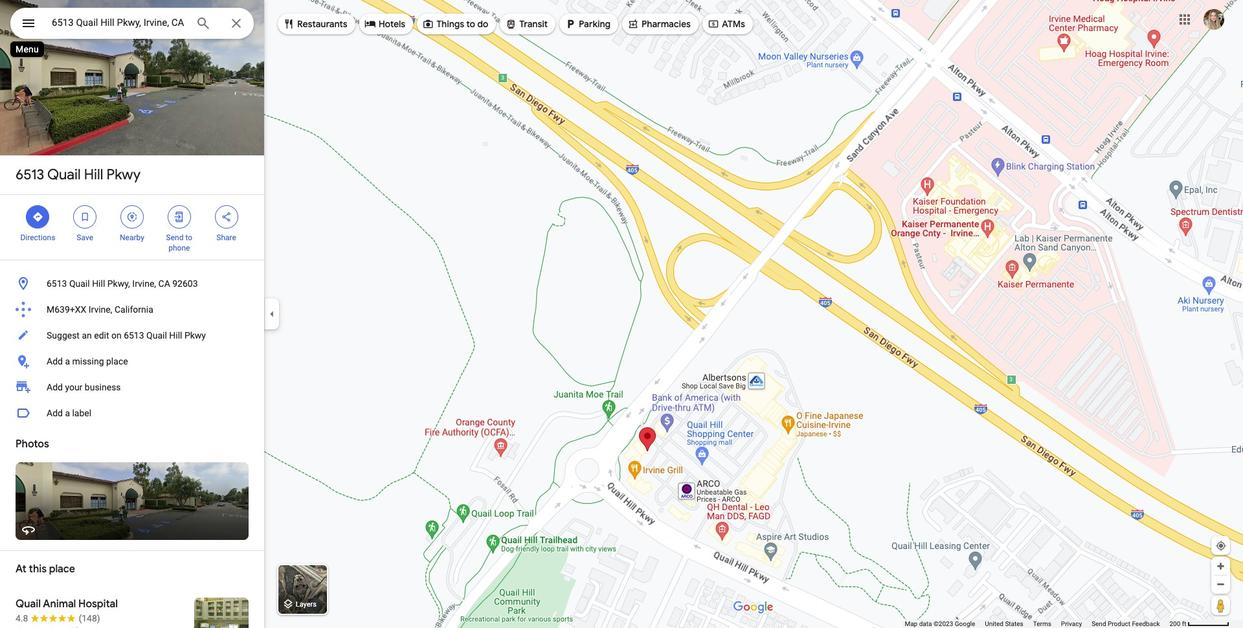 Task type: vqa. For each thing, say whether or not it's contained in the screenshot.
the edit
yes



Task type: locate. For each thing, give the bounding box(es) containing it.
footer
[[905, 620, 1170, 628]]

send to phone
[[166, 233, 192, 253]]

0 vertical spatial add
[[47, 356, 63, 367]]

a left label
[[65, 408, 70, 418]]

send up phone
[[166, 233, 184, 242]]

1 add from the top
[[47, 356, 63, 367]]

suggest an edit on 6513 quail hill pkwy button
[[0, 322, 264, 348]]

pkwy,
[[107, 278, 130, 289]]

to left do
[[466, 18, 475, 30]]

product
[[1108, 620, 1131, 628]]

1 horizontal spatial send
[[1092, 620, 1106, 628]]

a left 'missing'
[[65, 356, 70, 367]]

200 ft button
[[1170, 620, 1230, 628]]

pkwy
[[107, 166, 141, 184], [184, 330, 206, 341]]

2 vertical spatial 6513
[[124, 330, 144, 341]]

add your business
[[47, 382, 121, 392]]

2 vertical spatial add
[[47, 408, 63, 418]]

ft
[[1182, 620, 1187, 628]]

hill
[[84, 166, 103, 184], [92, 278, 105, 289], [169, 330, 182, 341]]

a inside 'button'
[[65, 408, 70, 418]]

hotels
[[379, 18, 405, 30]]

map
[[905, 620, 918, 628]]

a
[[65, 356, 70, 367], [65, 408, 70, 418]]

business
[[85, 382, 121, 392]]

at this place
[[16, 563, 75, 576]]

6513
[[16, 166, 44, 184], [47, 278, 67, 289], [124, 330, 144, 341]]

hill left pkwy,
[[92, 278, 105, 289]]

irvine, up edit
[[89, 304, 112, 315]]


[[627, 17, 639, 31]]

0 vertical spatial 6513
[[16, 166, 44, 184]]

1 vertical spatial to
[[185, 233, 192, 242]]

irvine,
[[132, 278, 156, 289], [89, 304, 112, 315]]

pkwy up 
[[107, 166, 141, 184]]

0 horizontal spatial place
[[49, 563, 75, 576]]


[[173, 210, 185, 224]]

hill up add a missing place button
[[169, 330, 182, 341]]

6513 quail hill pkwy main content
[[0, 0, 264, 628]]

1 horizontal spatial place
[[106, 356, 128, 367]]

1 horizontal spatial 6513
[[47, 278, 67, 289]]

nearby
[[120, 233, 144, 242]]

1 vertical spatial place
[[49, 563, 75, 576]]

1 vertical spatial hill
[[92, 278, 105, 289]]

an
[[82, 330, 92, 341]]

a inside button
[[65, 356, 70, 367]]

add for add your business
[[47, 382, 63, 392]]

to inside "send to phone"
[[185, 233, 192, 242]]


[[21, 14, 36, 32]]

footer containing map data ©2023 google
[[905, 620, 1170, 628]]

None field
[[52, 15, 185, 30]]

directions
[[20, 233, 55, 242]]

0 horizontal spatial 6513
[[16, 166, 44, 184]]


[[505, 17, 517, 31]]

pkwy down 92603 at the left top of the page
[[184, 330, 206, 341]]

1 horizontal spatial irvine,
[[132, 278, 156, 289]]

things
[[437, 18, 464, 30]]

2 add from the top
[[47, 382, 63, 392]]

send
[[166, 233, 184, 242], [1092, 620, 1106, 628]]

1 horizontal spatial to
[[466, 18, 475, 30]]

6513 right on
[[124, 330, 144, 341]]

google account: michelle dermenjian  
(michelle.dermenjian@adept.ai) image
[[1204, 9, 1225, 30]]

at
[[16, 563, 26, 576]]

1 vertical spatial add
[[47, 382, 63, 392]]

place right this
[[49, 563, 75, 576]]

3 add from the top
[[47, 408, 63, 418]]

m639+xx irvine, california
[[47, 304, 153, 315]]

0 vertical spatial pkwy
[[107, 166, 141, 184]]

add a missing place
[[47, 356, 128, 367]]

to
[[466, 18, 475, 30], [185, 233, 192, 242]]

0 vertical spatial send
[[166, 233, 184, 242]]

hill for pkwy
[[84, 166, 103, 184]]

2 horizontal spatial 6513
[[124, 330, 144, 341]]

0 vertical spatial a
[[65, 356, 70, 367]]

200
[[1170, 620, 1181, 628]]

1 horizontal spatial pkwy
[[184, 330, 206, 341]]

0 horizontal spatial to
[[185, 233, 192, 242]]

1 vertical spatial pkwy
[[184, 330, 206, 341]]

0 horizontal spatial send
[[166, 233, 184, 242]]

0 vertical spatial irvine,
[[132, 278, 156, 289]]

this
[[29, 563, 47, 576]]

1 a from the top
[[65, 356, 70, 367]]

6513 for 6513 quail hill pkwy
[[16, 166, 44, 184]]

pkwy inside button
[[184, 330, 206, 341]]

united states button
[[985, 620, 1024, 628]]

show your location image
[[1216, 540, 1227, 552]]


[[283, 17, 295, 31]]


[[708, 17, 719, 31]]

©2023
[[934, 620, 953, 628]]

footer inside google maps element
[[905, 620, 1170, 628]]

missing
[[72, 356, 104, 367]]

 search field
[[10, 8, 254, 41]]

send left the product
[[1092, 620, 1106, 628]]

atms
[[722, 18, 745, 30]]

add inside button
[[47, 356, 63, 367]]

add left label
[[47, 408, 63, 418]]

2 vertical spatial hill
[[169, 330, 182, 341]]

6513 up m639+xx
[[47, 278, 67, 289]]

quail
[[47, 166, 81, 184], [69, 278, 90, 289], [146, 330, 167, 341], [16, 598, 41, 611]]

pharmacies
[[642, 18, 691, 30]]

0 horizontal spatial pkwy
[[107, 166, 141, 184]]

1 vertical spatial irvine,
[[89, 304, 112, 315]]

 pharmacies
[[627, 17, 691, 31]]

2 a from the top
[[65, 408, 70, 418]]

0 horizontal spatial irvine,
[[89, 304, 112, 315]]

add left your
[[47, 382, 63, 392]]

quail down "california"
[[146, 330, 167, 341]]

1 vertical spatial a
[[65, 408, 70, 418]]

1 vertical spatial 6513
[[47, 278, 67, 289]]

add a label
[[47, 408, 91, 418]]

6513 Quail Hill Pkwy, Irvine, CA 92603 field
[[10, 8, 254, 39]]


[[422, 17, 434, 31]]

 parking
[[565, 17, 611, 31]]

0 vertical spatial to
[[466, 18, 475, 30]]

send inside "send to phone"
[[166, 233, 184, 242]]

0 vertical spatial place
[[106, 356, 128, 367]]

save
[[77, 233, 93, 242]]

add
[[47, 356, 63, 367], [47, 382, 63, 392], [47, 408, 63, 418]]

hill up 
[[84, 166, 103, 184]]

a for label
[[65, 408, 70, 418]]

show street view coverage image
[[1212, 596, 1230, 615]]

irvine, left ca
[[132, 278, 156, 289]]

send inside button
[[1092, 620, 1106, 628]]


[[79, 210, 91, 224]]

to up phone
[[185, 233, 192, 242]]

0 vertical spatial hill
[[84, 166, 103, 184]]

 things to do
[[422, 17, 488, 31]]

4.8 stars 148 reviews image
[[16, 612, 100, 625]]

1 vertical spatial send
[[1092, 620, 1106, 628]]


[[126, 210, 138, 224]]

place down on
[[106, 356, 128, 367]]

add inside 'button'
[[47, 408, 63, 418]]

quail up 
[[47, 166, 81, 184]]

add down suggest
[[47, 356, 63, 367]]

place
[[106, 356, 128, 367], [49, 563, 75, 576]]

6513 up 
[[16, 166, 44, 184]]

suggest an edit on 6513 quail hill pkwy
[[47, 330, 206, 341]]



Task type: describe. For each thing, give the bounding box(es) containing it.
hospital
[[78, 598, 118, 611]]


[[565, 17, 576, 31]]

to inside  things to do
[[466, 18, 475, 30]]

m639+xx irvine, california button
[[0, 297, 264, 322]]

states
[[1005, 620, 1024, 628]]

6513 for 6513 quail hill pkwy, irvine, ca 92603
[[47, 278, 67, 289]]

add for add a missing place
[[47, 356, 63, 367]]

data
[[919, 620, 932, 628]]

quail animal hospital
[[16, 598, 118, 611]]

4.8
[[16, 613, 28, 624]]

92603
[[172, 278, 198, 289]]

privacy
[[1061, 620, 1082, 628]]

label
[[72, 408, 91, 418]]

feedback
[[1132, 620, 1160, 628]]

map data ©2023 google
[[905, 620, 975, 628]]

california
[[115, 304, 153, 315]]

quail up m639+xx
[[69, 278, 90, 289]]

terms button
[[1033, 620, 1052, 628]]

(148)
[[79, 613, 100, 624]]

 hotels
[[364, 17, 405, 31]]

add for add a label
[[47, 408, 63, 418]]


[[221, 210, 232, 224]]

send for send to phone
[[166, 233, 184, 242]]

zoom out image
[[1216, 580, 1226, 589]]

 button
[[10, 8, 47, 41]]

parking
[[579, 18, 611, 30]]

terms
[[1033, 620, 1052, 628]]

do
[[477, 18, 488, 30]]


[[364, 17, 376, 31]]

phone
[[169, 243, 190, 253]]

suggest
[[47, 330, 80, 341]]

restaurants
[[297, 18, 348, 30]]

animal
[[43, 598, 76, 611]]

200 ft
[[1170, 620, 1187, 628]]

collapse side panel image
[[265, 307, 279, 321]]

transit
[[520, 18, 548, 30]]

united states
[[985, 620, 1024, 628]]

edit
[[94, 330, 109, 341]]

none field inside 6513 quail hill pkwy, irvine, ca 92603 field
[[52, 15, 185, 30]]

6513 quail hill pkwy, irvine, ca 92603 button
[[0, 271, 264, 297]]

united
[[985, 620, 1004, 628]]

layers
[[296, 601, 317, 609]]

add a label button
[[0, 400, 264, 426]]

place inside button
[[106, 356, 128, 367]]

share
[[216, 233, 236, 242]]

hill for pkwy,
[[92, 278, 105, 289]]

6513 quail hill pkwy, irvine, ca 92603
[[47, 278, 198, 289]]

m639+xx
[[47, 304, 86, 315]]

google maps element
[[0, 0, 1243, 628]]

a for missing
[[65, 356, 70, 367]]

send for send product feedback
[[1092, 620, 1106, 628]]

add your business link
[[0, 374, 264, 400]]

quail up 4.8 in the bottom left of the page
[[16, 598, 41, 611]]

google
[[955, 620, 975, 628]]

add a missing place button
[[0, 348, 264, 374]]

photos
[[16, 438, 49, 451]]

ca
[[158, 278, 170, 289]]

on
[[111, 330, 122, 341]]

your
[[65, 382, 82, 392]]


[[32, 210, 44, 224]]

send product feedback
[[1092, 620, 1160, 628]]

 transit
[[505, 17, 548, 31]]

send product feedback button
[[1092, 620, 1160, 628]]

actions for 6513 quail hill pkwy region
[[0, 195, 264, 260]]

 atms
[[708, 17, 745, 31]]

zoom in image
[[1216, 561, 1226, 571]]

 restaurants
[[283, 17, 348, 31]]

6513 quail hill pkwy
[[16, 166, 141, 184]]

privacy button
[[1061, 620, 1082, 628]]



